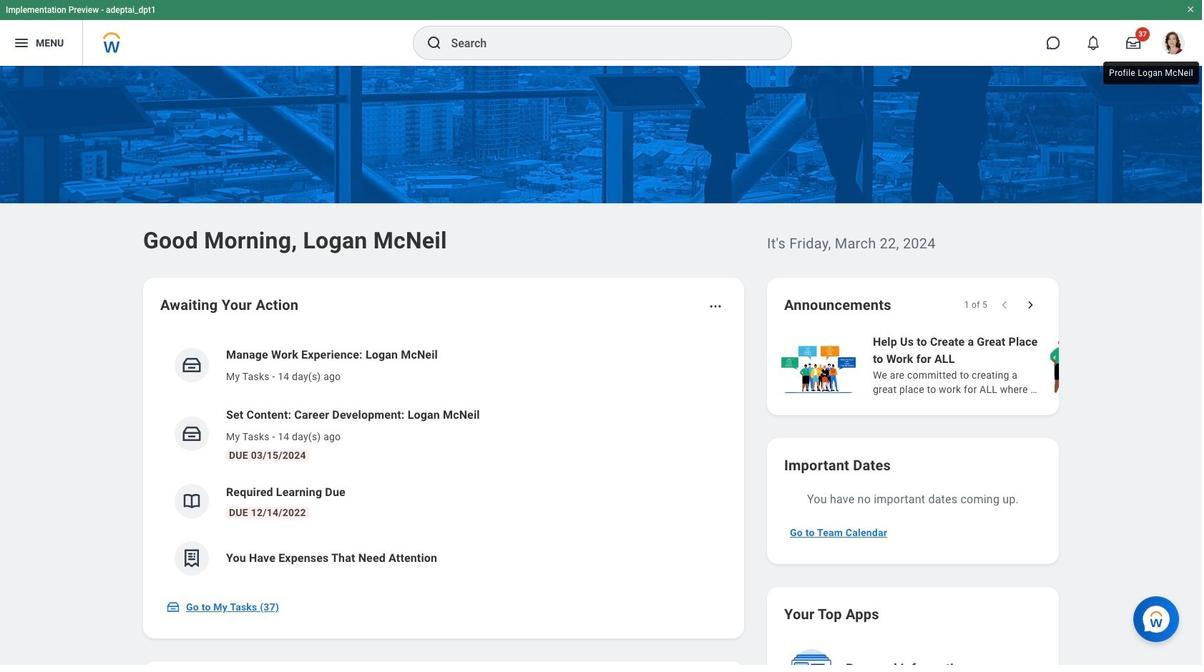 Task type: locate. For each thing, give the bounding box(es) containing it.
1 vertical spatial inbox image
[[166, 600, 180, 614]]

main content
[[0, 66, 1203, 665]]

inbox large image
[[1127, 36, 1141, 50]]

1 horizontal spatial inbox image
[[181, 423, 203, 445]]

banner
[[0, 0, 1203, 66]]

related actions image
[[709, 299, 723, 314]]

status
[[965, 299, 988, 311]]

Search Workday  search field
[[451, 27, 762, 59]]

inbox image
[[181, 354, 203, 376]]

0 horizontal spatial inbox image
[[166, 600, 180, 614]]

chevron right small image
[[1024, 298, 1038, 312]]

inbox image
[[181, 423, 203, 445], [166, 600, 180, 614]]

list
[[779, 332, 1203, 398], [160, 335, 728, 587]]

book open image
[[181, 491, 203, 512]]

notifications large image
[[1087, 36, 1101, 50]]

dashboard expenses image
[[181, 548, 203, 569]]

tooltip
[[1101, 59, 1203, 87]]



Task type: vqa. For each thing, say whether or not it's contained in the screenshot.
the 'dashboard expenses' image
yes



Task type: describe. For each thing, give the bounding box(es) containing it.
profile logan mcneil image
[[1163, 32, 1186, 57]]

search image
[[426, 34, 443, 52]]

0 horizontal spatial list
[[160, 335, 728, 587]]

0 vertical spatial inbox image
[[181, 423, 203, 445]]

close environment banner image
[[1187, 5, 1196, 14]]

chevron left small image
[[998, 298, 1013, 312]]

1 horizontal spatial list
[[779, 332, 1203, 398]]

justify image
[[13, 34, 30, 52]]



